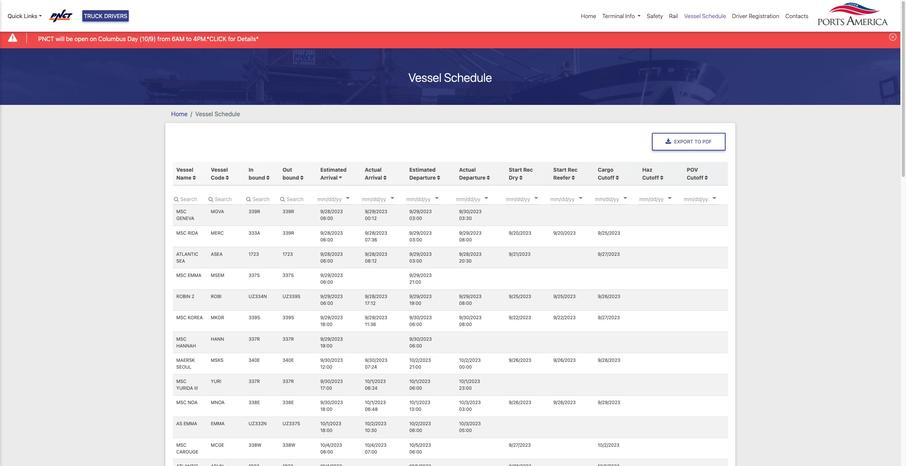 Task type: vqa. For each thing, say whether or not it's contained in the screenshot.


Task type: describe. For each thing, give the bounding box(es) containing it.
on
[[90, 35, 97, 42]]

9/29/2023 11:36
[[365, 315, 388, 328]]

10/2/2023 10:30
[[365, 421, 387, 434]]

06:00 inside 10/1/2023 06:00
[[410, 386, 423, 391]]

05:00
[[460, 428, 472, 434]]

2 9/20/2023 from the left
[[554, 230, 576, 236]]

quick
[[8, 12, 22, 19]]

emma for msc emma
[[188, 273, 202, 279]]

1 horizontal spatial 9/25/2023
[[554, 294, 576, 300]]

10:30
[[365, 428, 377, 434]]

mm/dd/yy field for fifth open calendar icon
[[639, 193, 685, 205]]

9/28/2023 07:36
[[365, 230, 388, 243]]

9/28/2023 06:00 for 00:12
[[321, 209, 343, 222]]

driver
[[733, 12, 748, 19]]

msc for msc noa
[[177, 400, 187, 406]]

mm/dd/yy field for 1st open calendar image from the right
[[550, 193, 596, 205]]

actual for actual arrival
[[365, 167, 382, 173]]

hannah
[[177, 343, 196, 349]]

pov cutoff
[[687, 167, 704, 181]]

pdf
[[703, 139, 712, 145]]

20:30
[[460, 258, 472, 264]]

2 vertical spatial 9/27/2023
[[509, 443, 531, 448]]

terminal info
[[603, 12, 635, 19]]

10/2/2023 for 21:00
[[410, 358, 431, 363]]

1 horizontal spatial home
[[582, 12, 597, 19]]

pnct will be open on columbus day (10/9) from 6am to 4pm.*click for details* alert
[[0, 28, 901, 48]]

9/28/2023 06:00 for 08:12
[[321, 252, 343, 264]]

10/1/2023 06:00
[[410, 379, 431, 391]]

2 open calendar image from the left
[[485, 198, 489, 199]]

2 337s from the left
[[283, 273, 294, 279]]

cutoff for pov
[[687, 174, 704, 181]]

start rec reefer
[[554, 167, 578, 181]]

mcge
[[211, 443, 224, 448]]

9/30/2023 06:00 for 9/29/2023 19:00
[[410, 337, 432, 349]]

truck drivers
[[84, 12, 127, 19]]

9/29/2023 03:00 for 9/28/2023 07:36
[[410, 230, 432, 243]]

pov
[[687, 167, 699, 173]]

4 open calendar image from the left
[[624, 198, 628, 199]]

10/1/2023 06:48
[[365, 400, 386, 413]]

10/4/2023 for 06:00
[[321, 443, 342, 448]]

10/2/2023 06:00
[[410, 421, 431, 434]]

9/30/2023 06:00 for 9/29/2023 18:00
[[410, 315, 432, 328]]

1 horizontal spatial vessel schedule
[[409, 70, 492, 84]]

2 338e from the left
[[283, 400, 294, 406]]

name
[[177, 174, 192, 181]]

9/29/2023 08:00 for 9/20/2023
[[460, 230, 482, 243]]

10/1/2023 for 06:00
[[410, 379, 431, 385]]

mm/dd/yy field for 6th open calendar icon from right
[[317, 193, 362, 205]]

merc
[[211, 230, 224, 236]]

12:00
[[321, 365, 333, 370]]

emma down mnoa
[[211, 421, 225, 427]]

9/30/2023 12:00
[[321, 358, 343, 370]]

1 9/20/2023 from the left
[[509, 230, 532, 236]]

registration
[[750, 12, 780, 19]]

haz
[[643, 167, 653, 173]]

21:00 for 10/2/2023 21:00
[[410, 365, 422, 370]]

9/28/2023 08:12
[[365, 252, 388, 264]]

0 vertical spatial vessel schedule
[[685, 12, 727, 19]]

vessel code
[[211, 167, 228, 181]]

as
[[177, 421, 182, 427]]

23:00
[[460, 386, 472, 391]]

10/1/2023 13:00
[[410, 400, 431, 413]]

9/30/2023 07:24
[[365, 358, 388, 370]]

0 vertical spatial home link
[[579, 9, 600, 23]]

as emma
[[177, 421, 197, 427]]

actual arrival
[[365, 167, 382, 181]]

quick links link
[[8, 12, 42, 20]]

yurida
[[177, 386, 193, 391]]

10/2/2023 for 10:30
[[365, 421, 387, 427]]

06:00 inside 10/4/2023 06:00
[[321, 450, 333, 455]]

10/1/2023 for 18:00
[[321, 421, 342, 427]]

2 9/22/2023 from the left
[[554, 315, 576, 321]]

download image
[[666, 139, 672, 145]]

uz334n
[[249, 294, 267, 300]]

msc for msc geneva
[[177, 209, 187, 215]]

cargo
[[598, 167, 614, 173]]

10/4/2023 06:00
[[321, 443, 342, 455]]

03:00 inside 10/3/2023 03:00
[[460, 407, 472, 413]]

08:00 for 9/29/2023 03:00
[[460, 237, 472, 243]]

contacts
[[786, 12, 809, 19]]

6 open calendar image from the left
[[713, 198, 717, 199]]

11:36
[[365, 322, 376, 328]]

00:12
[[365, 216, 377, 222]]

rec for start rec reefer
[[568, 167, 578, 173]]

details*
[[237, 35, 259, 42]]

maersk seoul
[[177, 358, 195, 370]]

msc hannah
[[177, 337, 196, 349]]

actual for actual departure
[[460, 167, 476, 173]]

iii
[[194, 386, 198, 391]]

9/29/2023 03:00 for 9/28/2023 08:12
[[410, 252, 432, 264]]

close image
[[890, 33, 897, 41]]

uz332n
[[249, 421, 267, 427]]

1 horizontal spatial 19:00
[[410, 301, 422, 307]]

mm/dd/yy field for 2nd open calendar icon
[[362, 193, 407, 205]]

pnct
[[38, 35, 54, 42]]

(10/9)
[[140, 35, 156, 42]]

out
[[283, 167, 292, 173]]

columbus
[[98, 35, 126, 42]]

vessel schedule link
[[682, 9, 730, 23]]

9/29/2023 06:00 for uz339s
[[321, 294, 343, 307]]

10/1/2023 18:00
[[321, 421, 342, 434]]

9/29/2023 00:12
[[365, 209, 388, 222]]

10/1/2023 06:24
[[365, 379, 386, 391]]

will
[[56, 35, 64, 42]]

0 vertical spatial 9/29/2023 19:00
[[410, 294, 432, 307]]

for
[[228, 35, 236, 42]]

06:00 inside 10/5/2023 06:00
[[410, 450, 423, 455]]

333a
[[249, 230, 260, 236]]

estimated for arrival
[[321, 167, 347, 173]]

code
[[211, 174, 225, 181]]

emma for as emma
[[184, 421, 197, 427]]

korea
[[188, 315, 203, 321]]

arrival for actual arrival
[[365, 174, 382, 181]]

2 338w from the left
[[283, 443, 296, 448]]

10/4/2023 for 07:00
[[365, 443, 387, 448]]

pnct will be open on columbus day (10/9) from 6am to 4pm.*click for details* link
[[38, 34, 259, 43]]

9/21/2023
[[509, 252, 531, 257]]

mm/dd/yy field for fourth open calendar icon from the left
[[595, 193, 640, 205]]

out bound
[[283, 167, 301, 181]]

0 horizontal spatial home
[[171, 111, 188, 117]]

2 340e from the left
[[283, 358, 294, 363]]

open
[[75, 35, 88, 42]]

21:00 for 9/29/2023 21:00
[[410, 280, 422, 285]]

bound for in
[[249, 174, 265, 181]]

safety
[[647, 12, 664, 19]]

17:12
[[365, 301, 376, 307]]

in
[[249, 167, 254, 173]]

from
[[158, 35, 170, 42]]

estimated arrival
[[321, 167, 347, 181]]

1 vertical spatial home link
[[171, 111, 188, 117]]

18:00 for 10/1/2023 18:00
[[321, 428, 333, 434]]

10/5/2023 06:00
[[410, 443, 431, 455]]

msc emma
[[177, 273, 202, 279]]

be
[[66, 35, 73, 42]]



Task type: locate. For each thing, give the bounding box(es) containing it.
estimated inside estimated departure
[[410, 167, 436, 173]]

03:30
[[460, 216, 472, 222]]

mm/dd/yy field down pov cutoff
[[684, 193, 729, 205]]

10/5/2023
[[410, 443, 431, 448]]

1 rec from the left
[[524, 167, 533, 173]]

None field
[[173, 193, 198, 205], [207, 193, 232, 205], [245, 193, 270, 205], [279, 193, 304, 205], [173, 193, 198, 205], [207, 193, 232, 205], [245, 193, 270, 205], [279, 193, 304, 205]]

1 cutoff from the left
[[598, 174, 615, 181]]

driver registration link
[[730, 9, 783, 23]]

emma right as
[[184, 421, 197, 427]]

3 08:00 from the top
[[460, 322, 472, 328]]

21:00 inside the 9/29/2023 21:00
[[410, 280, 422, 285]]

4 mm/dd/yy field from the left
[[456, 193, 501, 205]]

2 horizontal spatial schedule
[[703, 12, 727, 19]]

1 horizontal spatial bound
[[283, 174, 299, 181]]

1 vertical spatial 19:00
[[321, 343, 333, 349]]

3 cutoff from the left
[[687, 174, 704, 181]]

0 horizontal spatial home link
[[171, 111, 188, 117]]

2 open calendar image from the left
[[391, 198, 395, 199]]

2 start from the left
[[554, 167, 567, 173]]

1 horizontal spatial 338w
[[283, 443, 296, 448]]

msc inside msc yurida iii
[[177, 379, 187, 385]]

bound inside out bound
[[283, 174, 299, 181]]

0 horizontal spatial 1723
[[249, 252, 259, 257]]

1 horizontal spatial arrival
[[365, 174, 382, 181]]

2 10/4/2023 from the left
[[365, 443, 387, 448]]

03:00 for 9/28/2023 08:12
[[410, 258, 422, 264]]

1 10/4/2023 from the left
[[321, 443, 342, 448]]

cargo cutoff
[[598, 167, 615, 181]]

mm/dd/yy field down haz cutoff
[[639, 193, 685, 205]]

9/30/2023 18:00
[[321, 400, 343, 413]]

1 arrival from the left
[[321, 174, 338, 181]]

10/1/2023 up the 13:00
[[410, 400, 431, 406]]

18:00 inside 10/1/2023 18:00
[[321, 428, 333, 434]]

rec inside start rec reefer
[[568, 167, 578, 173]]

emma
[[188, 273, 202, 279], [184, 421, 197, 427], [211, 421, 225, 427]]

1 21:00 from the top
[[410, 280, 422, 285]]

0 horizontal spatial 9/29/2023 19:00
[[321, 337, 343, 349]]

actual inside actual departure
[[460, 167, 476, 173]]

10/1/2023 down 9/30/2023 18:00
[[321, 421, 342, 427]]

0 horizontal spatial 19:00
[[321, 343, 333, 349]]

geneva
[[177, 216, 194, 222]]

9/20/2023
[[509, 230, 532, 236], [554, 230, 576, 236]]

0 horizontal spatial departure
[[410, 174, 436, 181]]

3 open calendar image from the left
[[579, 198, 583, 199]]

mm/dd/yy field up 9/29/2023 00:12
[[362, 193, 407, 205]]

10/1/2023 23:00
[[460, 379, 481, 391]]

0 vertical spatial 9/29/2023 03:00
[[410, 209, 432, 222]]

9/22/2023
[[509, 315, 532, 321], [554, 315, 576, 321]]

1 338w from the left
[[249, 443, 262, 448]]

msc yurida iii
[[177, 379, 198, 391]]

10/3/2023 down '23:00'
[[460, 400, 481, 406]]

1 horizontal spatial 340e
[[283, 358, 294, 363]]

arrival for estimated arrival
[[321, 174, 338, 181]]

9/27/2023 for 9/21/2023
[[598, 252, 620, 257]]

0 horizontal spatial open calendar image
[[435, 198, 439, 199]]

hann
[[211, 337, 224, 342]]

1 vertical spatial 08:00
[[460, 301, 472, 307]]

1 vertical spatial 21:00
[[410, 365, 422, 370]]

06:48
[[365, 407, 378, 413]]

1 open calendar image from the left
[[346, 198, 350, 199]]

9 mm/dd/yy field from the left
[[684, 193, 729, 205]]

0 horizontal spatial actual
[[365, 167, 382, 173]]

2 21:00 from the top
[[410, 365, 422, 370]]

2 mm/dd/yy field from the left
[[362, 193, 407, 205]]

1 vertical spatial 18:00
[[321, 407, 333, 413]]

rec inside start rec dry
[[524, 167, 533, 173]]

6 msc from the top
[[177, 379, 187, 385]]

mm/dd/yy field for 3rd open calendar image from right
[[406, 193, 451, 205]]

0 horizontal spatial 340e
[[249, 358, 260, 363]]

18:00 for 9/30/2023 18:00
[[321, 407, 333, 413]]

1 horizontal spatial 9/20/2023
[[554, 230, 576, 236]]

4 msc from the top
[[177, 315, 187, 321]]

8 msc from the top
[[177, 443, 187, 448]]

1 horizontal spatial 9/22/2023
[[554, 315, 576, 321]]

10/1/2023 up 06:48
[[365, 400, 386, 406]]

10/2/2023 00:00
[[460, 358, 481, 370]]

9/29/2023 19:00 down 9/29/2023 18:00
[[321, 337, 343, 349]]

10/2/2023 for 06:00
[[410, 421, 431, 427]]

5 mm/dd/yy field from the left
[[506, 193, 551, 205]]

cutoff down the haz
[[643, 174, 660, 181]]

bound for out
[[283, 174, 299, 181]]

start up reefer
[[554, 167, 567, 173]]

1 horizontal spatial actual
[[460, 167, 476, 173]]

start inside start rec dry
[[509, 167, 522, 173]]

contacts link
[[783, 9, 812, 23]]

2 vertical spatial 18:00
[[321, 428, 333, 434]]

338w
[[249, 443, 262, 448], [283, 443, 296, 448]]

truck
[[84, 12, 103, 19]]

1 vertical spatial 9/27/2023
[[598, 315, 620, 321]]

msc
[[177, 209, 187, 215], [177, 230, 187, 236], [177, 273, 187, 279], [177, 315, 187, 321], [177, 337, 187, 342], [177, 379, 187, 385], [177, 400, 187, 406], [177, 443, 187, 448]]

337s up 'uz339s'
[[283, 273, 294, 279]]

1 339s from the left
[[249, 315, 260, 321]]

10/4/2023 up 07:00
[[365, 443, 387, 448]]

0 horizontal spatial 9/20/2023
[[509, 230, 532, 236]]

rec
[[524, 167, 533, 173], [568, 167, 578, 173]]

9/30/2023 17:00
[[321, 379, 343, 391]]

0 horizontal spatial rec
[[524, 167, 533, 173]]

19:00 up 9/30/2023 12:00
[[321, 343, 333, 349]]

2 vertical spatial 9/29/2023 03:00
[[410, 252, 432, 264]]

terminal
[[603, 12, 625, 19]]

5 msc from the top
[[177, 337, 187, 342]]

msc up yurida
[[177, 379, 187, 385]]

9/28/2023 17:12
[[365, 294, 388, 307]]

07:36
[[365, 237, 378, 243]]

2 9/29/2023 03:00 from the top
[[410, 230, 432, 243]]

departure for actual
[[460, 174, 486, 181]]

9/29/2023 06:00
[[321, 273, 343, 285], [321, 294, 343, 307]]

2 departure from the left
[[460, 174, 486, 181]]

9/29/2023 03:00
[[410, 209, 432, 222], [410, 230, 432, 243], [410, 252, 432, 264]]

2 cutoff from the left
[[643, 174, 660, 181]]

1 start from the left
[[509, 167, 522, 173]]

1 horizontal spatial estimated
[[410, 167, 436, 173]]

9/29/2023 08:00 up 9/30/2023 08:00
[[460, 294, 482, 307]]

terminal info link
[[600, 9, 644, 23]]

2 339s from the left
[[283, 315, 294, 321]]

start up dry
[[509, 167, 522, 173]]

7 msc from the top
[[177, 400, 187, 406]]

08:00 for 9/30/2023 06:00
[[460, 322, 472, 328]]

1 vertical spatial 9/29/2023 06:00
[[321, 294, 343, 307]]

2
[[192, 294, 195, 300]]

18:00 inside 9/29/2023 18:00
[[321, 322, 333, 328]]

1 vertical spatial 9/29/2023 08:00
[[460, 294, 482, 307]]

mm/dd/yy field
[[317, 193, 362, 205], [362, 193, 407, 205], [406, 193, 451, 205], [456, 193, 501, 205], [506, 193, 551, 205], [550, 193, 596, 205], [595, 193, 640, 205], [639, 193, 685, 205], [684, 193, 729, 205]]

3 mm/dd/yy field from the left
[[406, 193, 451, 205]]

to
[[695, 139, 702, 145]]

msc down sea
[[177, 273, 187, 279]]

0 vertical spatial schedule
[[703, 12, 727, 19]]

cutoff down cargo
[[598, 174, 615, 181]]

1 horizontal spatial 337s
[[283, 273, 294, 279]]

mm/dd/yy field down estimated departure
[[406, 193, 451, 205]]

2 rec from the left
[[568, 167, 578, 173]]

day
[[128, 35, 138, 42]]

339s down 'uz339s'
[[283, 315, 294, 321]]

msc inside msc carouge
[[177, 443, 187, 448]]

uz339s
[[283, 294, 301, 300]]

rida
[[188, 230, 198, 236]]

truck drivers link
[[82, 10, 129, 22]]

mm/dd/yy field for fourth open calendar icon from the right
[[506, 193, 551, 205]]

1 vertical spatial 9/28/2023 06:00
[[321, 230, 343, 243]]

1 actual from the left
[[365, 167, 382, 173]]

msc korea
[[177, 315, 203, 321]]

msc left "rida"
[[177, 230, 187, 236]]

rail link
[[667, 9, 682, 23]]

mm/dd/yy field for 2nd open calendar image from right
[[456, 193, 501, 205]]

actual inside actual arrival
[[365, 167, 382, 173]]

338e up uz337s
[[283, 400, 294, 406]]

1 mm/dd/yy field from the left
[[317, 193, 362, 205]]

to
[[186, 35, 192, 42]]

mgva
[[211, 209, 224, 215]]

1 open calendar image from the left
[[435, 198, 439, 199]]

2 horizontal spatial open calendar image
[[579, 198, 583, 199]]

0 vertical spatial 18:00
[[321, 322, 333, 328]]

6 mm/dd/yy field from the left
[[550, 193, 596, 205]]

21:00 inside 10/2/2023 21:00
[[410, 365, 422, 370]]

339r
[[249, 209, 260, 215], [283, 209, 294, 215], [283, 230, 294, 236]]

mm/dd/yy field for sixth open calendar icon from left
[[684, 193, 729, 205]]

9/29/2023 08:00 for 9/25/2023
[[460, 294, 482, 307]]

open calendar image
[[346, 198, 350, 199], [391, 198, 395, 199], [535, 198, 539, 199], [624, 198, 628, 199], [668, 198, 672, 199], [713, 198, 717, 199]]

1 bound from the left
[[249, 174, 265, 181]]

1 horizontal spatial rec
[[568, 167, 578, 173]]

mkor
[[211, 315, 224, 321]]

mm/dd/yy field down estimated arrival
[[317, 193, 362, 205]]

3 open calendar image from the left
[[535, 198, 539, 199]]

msks
[[211, 358, 224, 363]]

10/4/2023 down 10/1/2023 18:00
[[321, 443, 342, 448]]

339r for 333a
[[283, 230, 294, 236]]

338e up the uz332n
[[249, 400, 260, 406]]

0 horizontal spatial 10/4/2023
[[321, 443, 342, 448]]

2 estimated from the left
[[410, 167, 436, 173]]

cutoff for haz
[[643, 174, 660, 181]]

2 08:00 from the top
[[460, 301, 472, 307]]

msc left korea
[[177, 315, 187, 321]]

2 vertical spatial schedule
[[215, 111, 240, 117]]

1 horizontal spatial departure
[[460, 174, 486, 181]]

0 horizontal spatial 9/22/2023
[[509, 315, 532, 321]]

1 vertical spatial home
[[171, 111, 188, 117]]

2 msc from the top
[[177, 230, 187, 236]]

2 9/30/2023 06:00 from the top
[[410, 337, 432, 349]]

1 departure from the left
[[410, 174, 436, 181]]

10/3/2023 05:00
[[460, 421, 481, 434]]

1 horizontal spatial 338e
[[283, 400, 294, 406]]

9/29/2023 03:00 for 9/29/2023 00:12
[[410, 209, 432, 222]]

cutoff for cargo
[[598, 174, 615, 181]]

9/29/2023 18:00
[[321, 315, 343, 328]]

estimated for departure
[[410, 167, 436, 173]]

1 vertical spatial 9/29/2023 03:00
[[410, 230, 432, 243]]

2 18:00 from the top
[[321, 407, 333, 413]]

9/29/2023 21:00
[[410, 273, 432, 285]]

9/29/2023 06:00 for 337s
[[321, 273, 343, 285]]

1 337s from the left
[[249, 273, 260, 279]]

0 vertical spatial 9/29/2023 06:00
[[321, 273, 343, 285]]

haz cutoff
[[643, 167, 660, 181]]

mm/dd/yy field down reefer
[[550, 193, 596, 205]]

2 horizontal spatial vessel schedule
[[685, 12, 727, 19]]

arrival inside estimated arrival
[[321, 174, 338, 181]]

10/1/2023 for 06:24
[[365, 379, 386, 385]]

1 horizontal spatial 339s
[[283, 315, 294, 321]]

0 vertical spatial 9/29/2023 08:00
[[460, 230, 482, 243]]

bound down out
[[283, 174, 299, 181]]

bound down in
[[249, 174, 265, 181]]

17:00
[[321, 386, 332, 391]]

9/28/2023 20:30
[[460, 252, 482, 264]]

1 horizontal spatial start
[[554, 167, 567, 173]]

10/3/2023 for 05:00
[[460, 421, 481, 427]]

1 vertical spatial schedule
[[444, 70, 492, 84]]

2 vertical spatial 9/28/2023 06:00
[[321, 252, 343, 264]]

export to pdf link
[[653, 133, 726, 151]]

1 10/3/2023 from the top
[[460, 400, 481, 406]]

1 340e from the left
[[249, 358, 260, 363]]

03:00 for 9/29/2023 00:12
[[410, 216, 422, 222]]

5 open calendar image from the left
[[668, 198, 672, 199]]

atlantic sea
[[177, 252, 198, 264]]

1 vertical spatial vessel schedule
[[409, 70, 492, 84]]

0 vertical spatial 21:00
[[410, 280, 422, 285]]

1 horizontal spatial schedule
[[444, 70, 492, 84]]

0 horizontal spatial 338w
[[249, 443, 262, 448]]

8 mm/dd/yy field from the left
[[639, 193, 685, 205]]

rec left start rec reefer
[[524, 167, 533, 173]]

18:00 for 9/29/2023 18:00
[[321, 322, 333, 328]]

10/2/2023 21:00
[[410, 358, 431, 370]]

10/1/2023 for 13:00
[[410, 400, 431, 406]]

0 horizontal spatial 338e
[[249, 400, 260, 406]]

2 horizontal spatial cutoff
[[687, 174, 704, 181]]

9/26/2023
[[598, 294, 621, 300], [509, 358, 532, 363], [554, 358, 576, 363], [509, 400, 532, 406], [554, 400, 576, 406]]

2 9/29/2023 06:00 from the top
[[321, 294, 343, 307]]

339s down uz334n
[[249, 315, 260, 321]]

0 horizontal spatial start
[[509, 167, 522, 173]]

10/1/2023 for 06:48
[[365, 400, 386, 406]]

msc for msc emma
[[177, 273, 187, 279]]

1 horizontal spatial cutoff
[[643, 174, 660, 181]]

1 horizontal spatial home link
[[579, 9, 600, 23]]

1 9/29/2023 08:00 from the top
[[460, 230, 482, 243]]

1 9/28/2023 06:00 from the top
[[321, 209, 343, 222]]

10/3/2023 up 05:00
[[460, 421, 481, 427]]

cutoff down pov
[[687, 174, 704, 181]]

msc up carouge
[[177, 443, 187, 448]]

1 horizontal spatial 9/29/2023 19:00
[[410, 294, 432, 307]]

safety link
[[644, 9, 667, 23]]

2 1723 from the left
[[283, 252, 293, 257]]

7 mm/dd/yy field from the left
[[595, 193, 640, 205]]

msc geneva
[[177, 209, 194, 222]]

10/1/2023 for 23:00
[[460, 379, 481, 385]]

3 18:00 from the top
[[321, 428, 333, 434]]

yuri
[[211, 379, 222, 385]]

9/30/2023 08:00
[[460, 315, 482, 328]]

0 vertical spatial 08:00
[[460, 237, 472, 243]]

msc up geneva
[[177, 209, 187, 215]]

13:00
[[410, 407, 422, 413]]

mm/dd/yy field down cargo cutoff on the right top of page
[[595, 193, 640, 205]]

9/29/2023
[[365, 209, 388, 215], [410, 209, 432, 215], [410, 230, 432, 236], [460, 230, 482, 236], [410, 252, 432, 257], [321, 273, 343, 279], [410, 273, 432, 279], [321, 294, 343, 300], [410, 294, 432, 300], [460, 294, 482, 300], [321, 315, 343, 321], [365, 315, 388, 321], [321, 337, 343, 342], [598, 400, 621, 406]]

start inside start rec reefer
[[554, 167, 567, 173]]

06:00
[[321, 216, 333, 222], [321, 237, 333, 243], [321, 258, 333, 264], [321, 280, 333, 285], [321, 301, 333, 307], [410, 322, 423, 328], [410, 343, 423, 349], [410, 386, 423, 391], [410, 428, 423, 434], [321, 450, 333, 455], [410, 450, 423, 455]]

msc for msc hannah
[[177, 337, 187, 342]]

3 9/28/2023 06:00 from the top
[[321, 252, 343, 264]]

1 338e from the left
[[249, 400, 260, 406]]

338w down uz337s
[[283, 443, 296, 448]]

rec up reefer
[[568, 167, 578, 173]]

1 vertical spatial 9/30/2023 06:00
[[410, 337, 432, 349]]

339s
[[249, 315, 260, 321], [283, 315, 294, 321]]

9/27/2023 for 9/22/2023
[[598, 315, 620, 321]]

0 horizontal spatial 337s
[[249, 273, 260, 279]]

0 vertical spatial 9/30/2023 06:00
[[410, 315, 432, 328]]

msc inside msc hannah
[[177, 337, 187, 342]]

bound inside in bound
[[249, 174, 265, 181]]

1 9/29/2023 06:00 from the top
[[321, 273, 343, 285]]

0 horizontal spatial schedule
[[215, 111, 240, 117]]

1 18:00 from the top
[[321, 322, 333, 328]]

uz337s
[[283, 421, 300, 427]]

1 9/29/2023 03:00 from the top
[[410, 209, 432, 222]]

asea
[[211, 252, 223, 257]]

msc left noa
[[177, 400, 187, 406]]

0 horizontal spatial 339s
[[249, 315, 260, 321]]

9/28/2023 06:00 for 07:36
[[321, 230, 343, 243]]

msc for msc yurida iii
[[177, 379, 187, 385]]

03:00
[[410, 216, 422, 222], [410, 237, 422, 243], [410, 258, 422, 264], [460, 407, 472, 413]]

start for dry
[[509, 167, 522, 173]]

06:00 inside 10/2/2023 06:00
[[410, 428, 423, 434]]

actual
[[365, 167, 382, 173], [460, 167, 476, 173]]

1 9/30/2023 06:00 from the top
[[410, 315, 432, 328]]

2 9/28/2023 06:00 from the top
[[321, 230, 343, 243]]

atlantic
[[177, 252, 198, 257]]

0 horizontal spatial 9/25/2023
[[509, 294, 532, 300]]

msem
[[211, 273, 225, 279]]

338w down the uz332n
[[249, 443, 262, 448]]

03:00 for 9/28/2023 07:36
[[410, 237, 422, 243]]

18:00 inside 9/30/2023 18:00
[[321, 407, 333, 413]]

msc for msc korea
[[177, 315, 187, 321]]

3 9/29/2023 03:00 from the top
[[410, 252, 432, 264]]

1 horizontal spatial 1723
[[283, 252, 293, 257]]

337s up uz334n
[[249, 273, 260, 279]]

3 msc from the top
[[177, 273, 187, 279]]

10/1/2023 up '23:00'
[[460, 379, 481, 385]]

mm/dd/yy field down dry
[[506, 193, 551, 205]]

4pm.*click
[[193, 35, 227, 42]]

mm/dd/yy field up the 9/30/2023 03:30
[[456, 193, 501, 205]]

driver registration
[[733, 12, 780, 19]]

07:00
[[365, 450, 378, 455]]

msc up hannah
[[177, 337, 187, 342]]

msc inside msc geneva
[[177, 209, 187, 215]]

export to pdf
[[675, 139, 712, 145]]

337s
[[249, 273, 260, 279], [283, 273, 294, 279]]

08:00 inside 9/30/2023 08:00
[[460, 322, 472, 328]]

9/30/2023 03:30
[[460, 209, 482, 222]]

2 bound from the left
[[283, 174, 299, 181]]

339r for 339r
[[283, 209, 294, 215]]

1 horizontal spatial 10/4/2023
[[365, 443, 387, 448]]

msc for msc carouge
[[177, 443, 187, 448]]

robi
[[211, 294, 222, 300]]

0 vertical spatial 9/27/2023
[[598, 252, 620, 257]]

1 08:00 from the top
[[460, 237, 472, 243]]

vessel schedule
[[685, 12, 727, 19], [409, 70, 492, 84], [195, 111, 240, 117]]

departure for estimated
[[410, 174, 436, 181]]

1 msc from the top
[[177, 209, 187, 215]]

9/28/2023 06:00
[[321, 209, 343, 222], [321, 230, 343, 243], [321, 252, 343, 264]]

6am
[[172, 35, 185, 42]]

2 vertical spatial 08:00
[[460, 322, 472, 328]]

0 horizontal spatial vessel schedule
[[195, 111, 240, 117]]

0 vertical spatial home
[[582, 12, 597, 19]]

open calendar image
[[435, 198, 439, 199], [485, 198, 489, 199], [579, 198, 583, 199]]

10/1/2023 up 06:24
[[365, 379, 386, 385]]

08:00 for 9/29/2023 19:00
[[460, 301, 472, 307]]

0 horizontal spatial arrival
[[321, 174, 338, 181]]

rec for start rec dry
[[524, 167, 533, 173]]

1 9/22/2023 from the left
[[509, 315, 532, 321]]

2 9/29/2023 08:00 from the top
[[460, 294, 482, 307]]

0 vertical spatial 9/28/2023 06:00
[[321, 209, 343, 222]]

dry
[[509, 174, 519, 181]]

0 horizontal spatial estimated
[[321, 167, 347, 173]]

0 vertical spatial 19:00
[[410, 301, 422, 307]]

msc for msc rida
[[177, 230, 187, 236]]

vessel
[[685, 12, 701, 19], [409, 70, 442, 84], [195, 111, 213, 117], [177, 167, 194, 173], [211, 167, 228, 173]]

9/29/2023 08:00
[[460, 230, 482, 243], [460, 294, 482, 307]]

9/29/2023 08:00 down '03:30'
[[460, 230, 482, 243]]

9/29/2023 19:00 down the 9/29/2023 21:00
[[410, 294, 432, 307]]

start for reefer
[[554, 167, 567, 173]]

info
[[626, 12, 635, 19]]

1 vertical spatial 9/29/2023 19:00
[[321, 337, 343, 349]]

emma down atlantic sea
[[188, 273, 202, 279]]

1 horizontal spatial open calendar image
[[485, 198, 489, 199]]

10/2/2023 for 00:00
[[460, 358, 481, 363]]

reefer
[[554, 174, 571, 181]]

0 vertical spatial 10/3/2023
[[460, 400, 481, 406]]

1 vertical spatial 10/3/2023
[[460, 421, 481, 427]]

2 horizontal spatial 9/25/2023
[[598, 230, 621, 236]]

19:00 down the 9/29/2023 21:00
[[410, 301, 422, 307]]

2 arrival from the left
[[365, 174, 382, 181]]

1 estimated from the left
[[321, 167, 347, 173]]

2 10/3/2023 from the top
[[460, 421, 481, 427]]

0 horizontal spatial cutoff
[[598, 174, 615, 181]]

1 1723 from the left
[[249, 252, 259, 257]]

2 vertical spatial vessel schedule
[[195, 111, 240, 117]]

2 actual from the left
[[460, 167, 476, 173]]

0 horizontal spatial bound
[[249, 174, 265, 181]]

estimated departure
[[410, 167, 436, 181]]

10/3/2023 for 03:00
[[460, 400, 481, 406]]

10/1/2023 down 10/2/2023 21:00
[[410, 379, 431, 385]]



